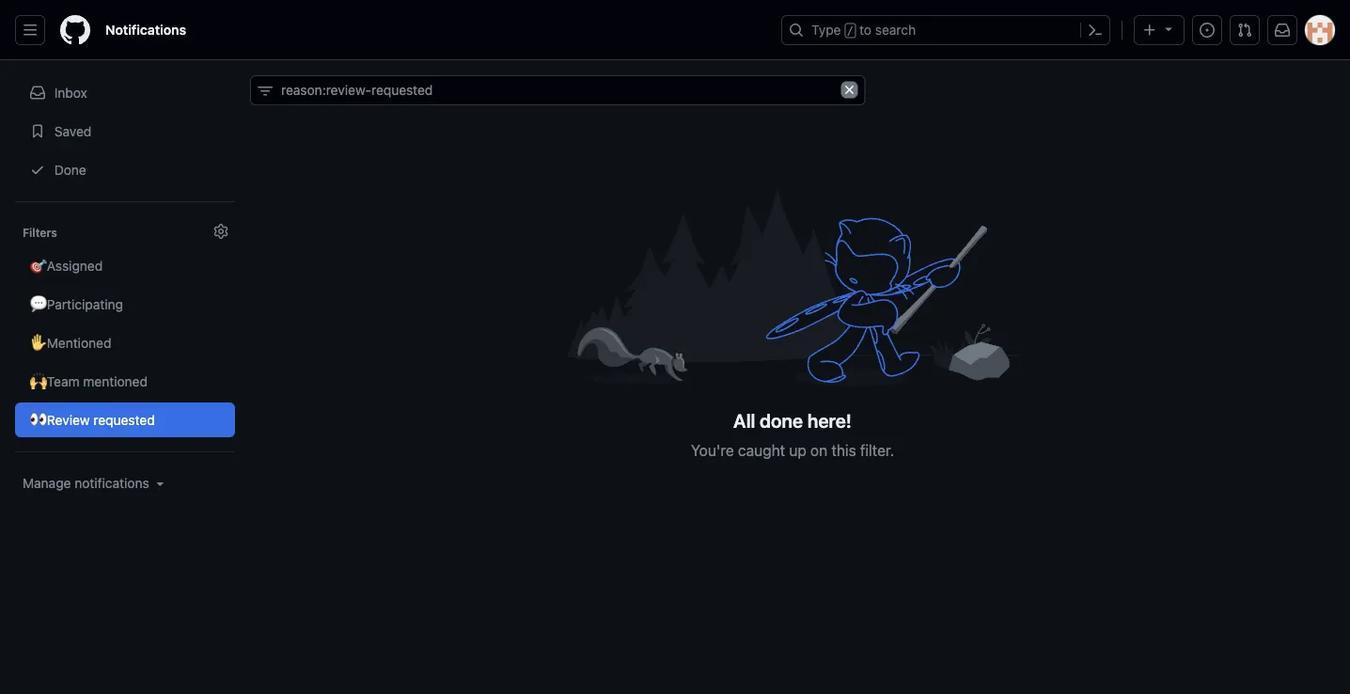 Task type: describe. For each thing, give the bounding box(es) containing it.
notifications image
[[1275, 23, 1291, 38]]

here!
[[808, 410, 852, 432]]

✋ mentioned
[[30, 335, 111, 350]]

🎯 assigned
[[30, 258, 103, 273]]

inbox
[[54, 85, 87, 100]]

done link
[[15, 152, 235, 187]]

👀 review requested
[[30, 412, 155, 428]]

done
[[51, 162, 86, 177]]

filter image
[[258, 84, 273, 99]]

manage notifications button
[[23, 474, 168, 493]]

manage notifications
[[23, 475, 149, 491]]

type
[[812, 22, 841, 38]]

clear filters image
[[841, 81, 858, 98]]

saved link
[[15, 114, 235, 149]]

mentioned
[[47, 335, 111, 350]]

all done here! you're caught up on this filter.
[[691, 410, 895, 459]]

✋
[[30, 335, 43, 350]]

issue opened image
[[1200, 23, 1215, 38]]

notifications link
[[98, 15, 194, 45]]

review
[[47, 412, 90, 428]]

notifications element
[[15, 60, 235, 538]]

manage
[[23, 475, 71, 491]]

customize filters image
[[214, 224, 229, 239]]

filter zero image
[[567, 181, 1019, 394]]

caught
[[738, 441, 786, 459]]

team
[[47, 373, 80, 389]]

👀 review requested link
[[15, 403, 235, 437]]

💬
[[30, 296, 43, 312]]

🎯
[[30, 258, 43, 273]]

requested
[[93, 412, 155, 428]]

done
[[760, 410, 803, 432]]

on
[[811, 441, 828, 459]]

homepage image
[[60, 15, 90, 45]]

type / to search
[[812, 22, 916, 38]]



Task type: locate. For each thing, give the bounding box(es) containing it.
check image
[[30, 162, 45, 177]]

search
[[876, 22, 916, 38]]

Filter notifications text field
[[250, 75, 866, 105]]

git pull request image
[[1238, 23, 1253, 38]]

💬 participating
[[30, 296, 123, 312]]

🎯 assigned link
[[15, 248, 235, 283]]

triangle down image right notifications
[[153, 476, 168, 491]]

saved
[[51, 123, 92, 139]]

to
[[860, 22, 872, 38]]

1 horizontal spatial triangle down image
[[1162, 21, 1177, 36]]

💬 participating link
[[15, 287, 235, 322]]

🙌
[[30, 373, 43, 389]]

triangle down image inside manage notifications "popup button"
[[153, 476, 168, 491]]

plus image
[[1143, 23, 1158, 38]]

🙌 team mentioned link
[[15, 364, 235, 399]]

command palette image
[[1088, 23, 1103, 38]]

✋ mentioned link
[[15, 325, 235, 360]]

filter.
[[860, 441, 895, 459]]

triangle down image
[[1162, 21, 1177, 36], [153, 476, 168, 491]]

/
[[847, 24, 854, 38]]

this
[[832, 441, 857, 459]]

participating
[[47, 296, 123, 312]]

🙌 team mentioned
[[30, 373, 148, 389]]

inbox link
[[15, 75, 235, 110]]

1 vertical spatial triangle down image
[[153, 476, 168, 491]]

inbox image
[[30, 85, 45, 100]]

0 horizontal spatial triangle down image
[[153, 476, 168, 491]]

all
[[734, 410, 756, 432]]

0 vertical spatial triangle down image
[[1162, 21, 1177, 36]]

mentioned
[[83, 373, 148, 389]]

None search field
[[250, 75, 866, 105]]

assigned
[[47, 258, 103, 273]]

filters
[[23, 226, 57, 239]]

you're
[[691, 441, 734, 459]]

up
[[789, 441, 807, 459]]

bookmark image
[[30, 124, 45, 139]]

triangle down image right plus 'image'
[[1162, 21, 1177, 36]]

notifications
[[105, 22, 186, 38]]

👀
[[30, 412, 43, 428]]

notifications
[[75, 475, 149, 491]]



Task type: vqa. For each thing, say whether or not it's contained in the screenshot.
filter IMAGE
yes



